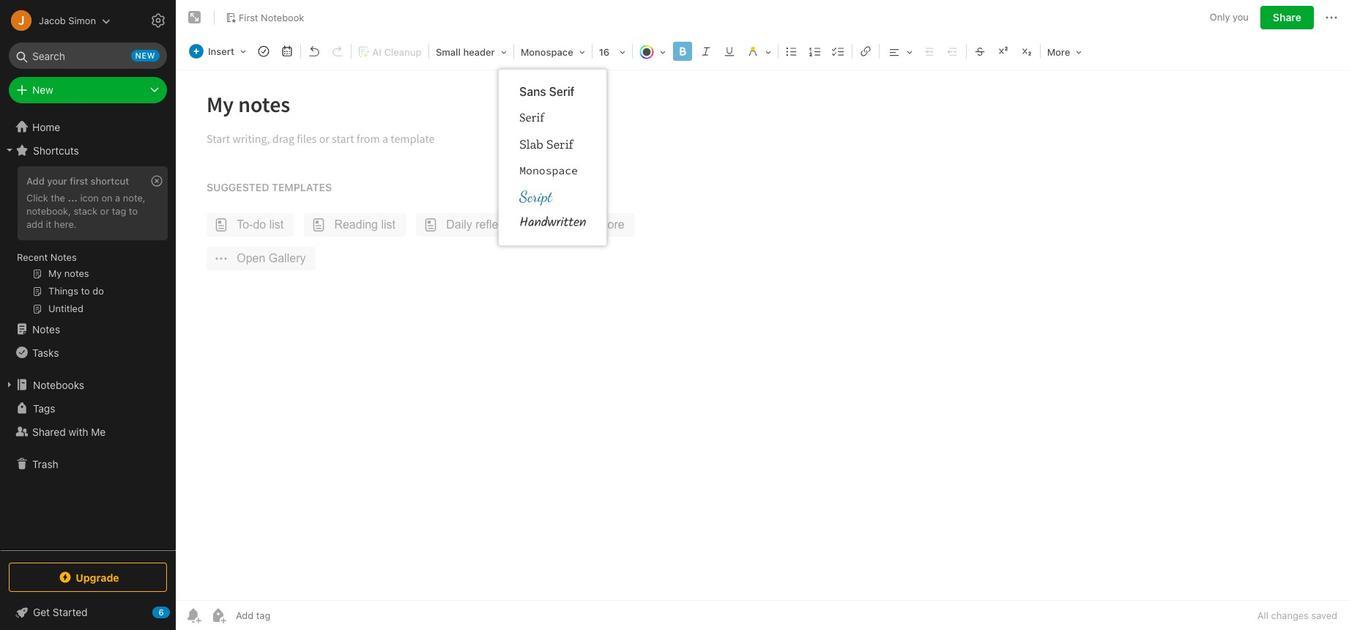 Task type: locate. For each thing, give the bounding box(es) containing it.
serif up the slab
[[520, 111, 544, 125]]

tags button
[[0, 396, 175, 420]]

a
[[115, 192, 120, 204]]

notes
[[50, 251, 77, 263], [32, 323, 60, 335]]

expand note image
[[186, 9, 204, 26]]

with
[[69, 425, 88, 438]]

Alignment field
[[881, 41, 918, 62]]

More field
[[1042, 41, 1088, 62]]

serif
[[549, 85, 575, 98], [520, 111, 544, 125], [547, 136, 573, 152]]

share button
[[1261, 6, 1315, 29]]

serif inside slab serif link
[[547, 136, 573, 152]]

it
[[46, 218, 52, 230]]

1 vertical spatial notes
[[32, 323, 60, 335]]

Highlight field
[[741, 41, 776, 62]]

slab serif
[[520, 136, 573, 152]]

first
[[70, 175, 88, 187]]

...
[[68, 192, 78, 204]]

share
[[1274, 11, 1302, 23]]

handwritten link
[[499, 210, 607, 237]]

jacob simon
[[39, 14, 96, 26]]

monospace
[[521, 46, 574, 58], [520, 163, 578, 177]]

script link
[[499, 184, 607, 210]]

saved
[[1312, 610, 1338, 621]]

notebooks
[[33, 378, 84, 391]]

all changes saved
[[1258, 610, 1338, 621]]

1 vertical spatial serif
[[520, 111, 544, 125]]

Add tag field
[[234, 609, 344, 622]]

trash link
[[0, 452, 175, 476]]

home
[[32, 121, 60, 133]]

italic image
[[696, 41, 716, 62]]

Font family field
[[516, 41, 590, 62]]

numbered list image
[[805, 41, 826, 62]]

underline image
[[719, 41, 740, 62]]

notes up tasks
[[32, 323, 60, 335]]

new search field
[[19, 43, 160, 69]]

first
[[239, 11, 258, 23]]

new button
[[9, 77, 167, 103]]

1 vertical spatial monospace
[[520, 163, 578, 177]]

the
[[51, 192, 65, 204]]

dropdown list menu
[[499, 78, 607, 237]]

shared with me link
[[0, 420, 175, 443]]

group containing add your first shortcut
[[0, 162, 175, 323]]

tasks
[[32, 346, 59, 359]]

more
[[1048, 46, 1071, 58]]

0 vertical spatial monospace
[[521, 46, 574, 58]]

0 vertical spatial serif
[[549, 85, 575, 98]]

small header
[[436, 46, 495, 58]]

tree
[[0, 115, 176, 550]]

serif down serif link on the top
[[547, 136, 573, 152]]

stack
[[74, 205, 98, 217]]

sans
[[520, 85, 546, 98]]

home link
[[0, 115, 176, 138]]

serif up serif link on the top
[[549, 85, 575, 98]]

tag
[[112, 205, 126, 217]]

sans serif
[[520, 85, 575, 98]]

add your first shortcut
[[26, 175, 129, 187]]

monospace up sans serif
[[521, 46, 574, 58]]

serif inside sans serif 'link'
[[549, 85, 575, 98]]

shared
[[32, 425, 66, 438]]

Help and Learning task checklist field
[[0, 601, 176, 624]]

icon on a note, notebook, stack or tag to add it here.
[[26, 192, 146, 230]]

changes
[[1272, 610, 1309, 621]]

sans serif link
[[499, 78, 607, 105]]

click
[[26, 192, 48, 204]]

serif inside serif link
[[520, 111, 544, 125]]

monospace inside the font family field
[[521, 46, 574, 58]]

notebooks link
[[0, 373, 175, 396]]

bold image
[[672, 41, 693, 62]]

tree containing home
[[0, 115, 176, 550]]

slab
[[520, 136, 544, 152]]

here.
[[54, 218, 77, 230]]

all
[[1258, 610, 1269, 621]]

Note Editor text field
[[176, 70, 1350, 600]]

notebook
[[261, 11, 304, 23]]

shared with me
[[32, 425, 106, 438]]

monospace down slab serif
[[520, 163, 578, 177]]

group
[[0, 162, 175, 323]]

task image
[[254, 41, 274, 62]]

script handwritten
[[520, 188, 586, 234]]

insert
[[208, 45, 234, 57]]

new
[[32, 84, 53, 96]]

jacob
[[39, 14, 66, 26]]

0 vertical spatial notes
[[50, 251, 77, 263]]

strikethrough image
[[970, 41, 990, 62]]

shortcuts button
[[0, 138, 175, 162]]

handwritten
[[520, 213, 586, 234]]

click the ...
[[26, 192, 78, 204]]

2 vertical spatial serif
[[547, 136, 573, 152]]

notes right recent
[[50, 251, 77, 263]]

bulleted list image
[[782, 41, 802, 62]]



Task type: vqa. For each thing, say whether or not it's contained in the screenshot.
The Expand Note 'image'
yes



Task type: describe. For each thing, give the bounding box(es) containing it.
notebook,
[[26, 205, 71, 217]]

click to collapse image
[[170, 603, 181, 621]]

serif for slab serif
[[547, 136, 573, 152]]

slab serif link
[[499, 131, 607, 158]]

notes link
[[0, 317, 175, 341]]

Heading level field
[[431, 41, 512, 62]]

only you
[[1210, 11, 1249, 23]]

serif link
[[499, 105, 607, 131]]

recent
[[17, 251, 48, 263]]

small
[[436, 46, 461, 58]]

calendar event image
[[277, 41, 297, 62]]

started
[[53, 606, 88, 618]]

on
[[101, 192, 113, 204]]

notes inside notes "link"
[[32, 323, 60, 335]]

insert link image
[[856, 41, 876, 62]]

subscript image
[[1017, 41, 1037, 62]]

Search text field
[[19, 43, 157, 69]]

monospace link
[[499, 158, 607, 184]]

note window element
[[176, 0, 1350, 630]]

expand notebooks image
[[4, 379, 15, 391]]

icon
[[80, 192, 99, 204]]

simon
[[68, 14, 96, 26]]

group inside tree
[[0, 162, 175, 323]]

Insert field
[[185, 41, 251, 62]]

to
[[129, 205, 138, 217]]

shortcuts
[[33, 144, 79, 156]]

only
[[1210, 11, 1231, 23]]

first notebook button
[[221, 7, 309, 28]]

upgrade
[[76, 571, 119, 584]]

script
[[520, 188, 552, 206]]

tags
[[33, 402, 55, 414]]

add
[[26, 218, 43, 230]]

trash
[[32, 458, 58, 470]]

or
[[100, 205, 109, 217]]

More actions field
[[1323, 6, 1341, 29]]

tasks button
[[0, 341, 175, 364]]

shortcut
[[91, 175, 129, 187]]

header
[[463, 46, 495, 58]]

undo image
[[304, 41, 325, 62]]

more actions image
[[1323, 9, 1341, 26]]

Account field
[[0, 6, 111, 35]]

serif for sans serif
[[549, 85, 575, 98]]

new
[[135, 51, 155, 60]]

6
[[159, 607, 164, 617]]

upgrade button
[[9, 563, 167, 592]]

me
[[91, 425, 106, 438]]

first notebook
[[239, 11, 304, 23]]

get
[[33, 606, 50, 618]]

superscript image
[[993, 41, 1014, 62]]

16
[[599, 46, 610, 58]]

recent notes
[[17, 251, 77, 263]]

Font color field
[[634, 41, 671, 62]]

checklist image
[[829, 41, 849, 62]]

monospace inside dropdown list menu
[[520, 163, 578, 177]]

add tag image
[[210, 607, 227, 624]]

add a reminder image
[[185, 607, 202, 624]]

note,
[[123, 192, 146, 204]]

your
[[47, 175, 67, 187]]

Font size field
[[594, 41, 631, 62]]

get started
[[33, 606, 88, 618]]

you
[[1233, 11, 1249, 23]]

add
[[26, 175, 45, 187]]

settings image
[[149, 12, 167, 29]]



